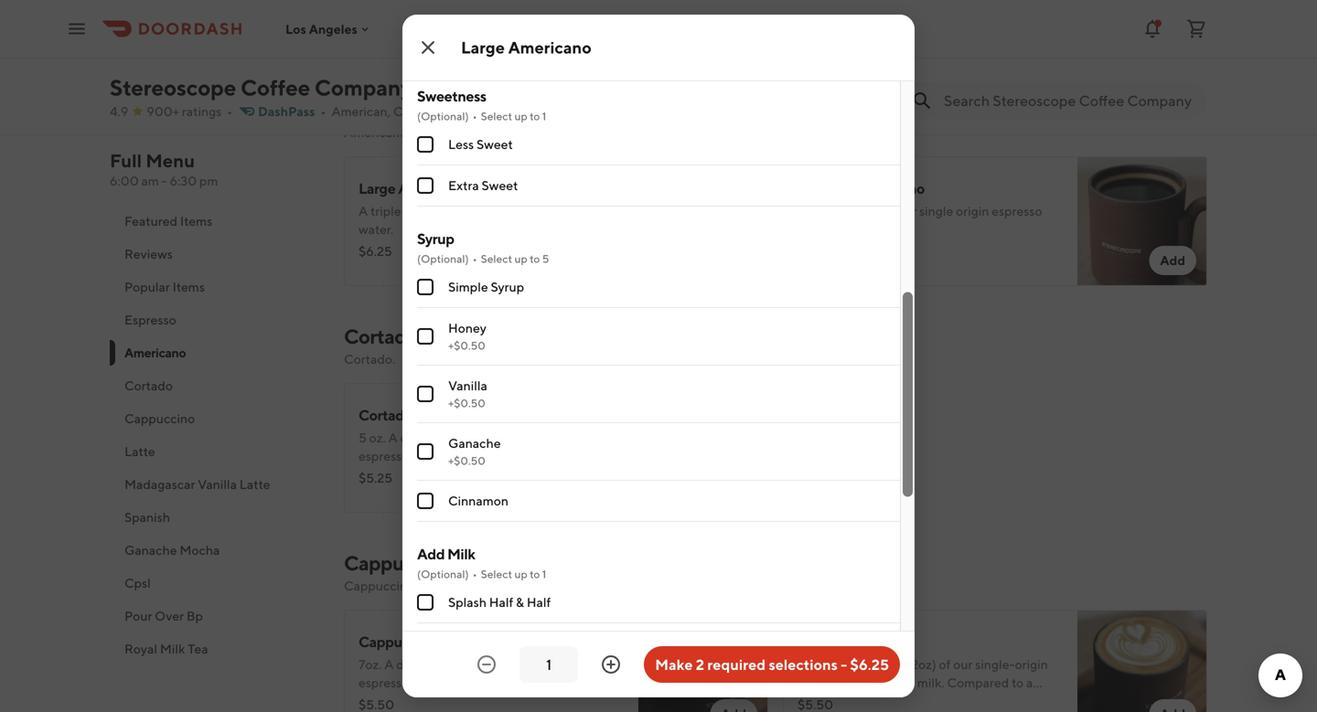 Task type: describe. For each thing, give the bounding box(es) containing it.
dashpass •
[[258, 104, 326, 119]]

sweet for extra sweet
[[482, 178, 518, 193]]

syrup group
[[417, 229, 901, 523]]

mi
[[505, 104, 519, 119]]

select for sweetness
[[481, 110, 513, 123]]

dashpass
[[258, 104, 315, 119]]

american, coffee shop • 1.6 mi
[[332, 104, 519, 119]]

• inside add milk (optional) • select up to 1
[[473, 568, 477, 581]]

foam.
[[1014, 694, 1047, 709]]

cappuccino 7oz. a double shot (2oz) of our single-origin espresso with 5oz of milk. alternative milk options are available.
[[359, 634, 609, 709]]

americano americano.
[[344, 98, 441, 140]]

add button for cortado
[[711, 473, 758, 502]]

0 horizontal spatial a
[[871, 694, 878, 709]]

add for add button corresponding to medium americano
[[1161, 253, 1186, 268]]

medium americano image
[[1078, 156, 1208, 286]]

a for large
[[359, 204, 368, 219]]

honey +$0.50
[[448, 321, 487, 352]]

med-dark group
[[417, 0, 901, 64]]

med-
[[448, 35, 481, 50]]

1 inside add milk (optional) • select up to 1
[[542, 568, 547, 581]]

flat
[[881, 694, 900, 709]]

stereoscope coffee company
[[110, 75, 412, 101]]

• inside syrup (optional) • select up to 5
[[473, 253, 477, 265]]

shot for cappuccino
[[440, 658, 466, 673]]

$6.25 inside button
[[851, 657, 890, 674]]

(2oz) inside cappuccino 7oz. a double shot (2oz) of our single-origin espresso with 5oz of milk. alternative milk options are available.
[[468, 658, 498, 673]]

to inside syrup (optional) • select up to 5
[[530, 253, 540, 265]]

are inside cappuccino 7oz. a double shot (2oz) of our single-origin espresso with 5oz of milk. alternative milk options are available.
[[405, 694, 423, 709]]

ganache +$0.50
[[448, 436, 501, 468]]

milk for royal
[[160, 642, 185, 657]]

cappuccino for cappuccino cappuccino.
[[344, 552, 452, 576]]

syrup (optional) • select up to 5
[[417, 230, 549, 265]]

flat white 7oz. a double shot (2oz) of our single-origin espresso with 5oz of milk. compared to a cappuccino, a flat white will have less foam. alternative milk options are available.
[[798, 634, 1049, 713]]

ganache for +$0.50
[[448, 436, 501, 451]]

company
[[315, 75, 412, 101]]

los angeles
[[286, 21, 358, 36]]

royal milk tea
[[124, 642, 208, 657]]

cortado image
[[639, 383, 769, 513]]

espresso inside flat white 7oz. a double shot (2oz) of our single-origin espresso with 5oz of milk. compared to a cappuccino, a flat white will have less foam. alternative milk options are available.
[[798, 676, 849, 691]]

cappuccino for cappuccino
[[124, 411, 195, 426]]

have
[[959, 694, 987, 709]]

our inside 'large americano a triple shot of our single origin espresso over water. $6.25'
[[446, 204, 466, 219]]

cappuccino button
[[110, 403, 322, 436]]

2 half from the left
[[527, 595, 551, 610]]

latte button
[[110, 436, 322, 469]]

origin inside medium americano a double shot of our single origin espresso over water.
[[957, 204, 990, 219]]

are inside flat white 7oz. a double shot (2oz) of our single-origin espresso with 5oz of milk. compared to a cappuccino, a flat white will have less foam. alternative milk options are available.
[[939, 712, 957, 713]]

popular items
[[124, 280, 205, 295]]

madagascar vanilla latte button
[[110, 469, 322, 502]]

compared
[[948, 676, 1010, 691]]

cortado 5 oz. a double shot (2oz.) of our single-origin espresso with 3oz of steamed milk. alternative milk options are available.
[[359, 407, 616, 482]]

flat
[[798, 634, 824, 651]]

$4.75
[[359, 17, 392, 32]]

ganache mocha button
[[110, 534, 322, 567]]

decrease quantity by 1 image
[[476, 654, 498, 676]]

&
[[516, 595, 524, 610]]

900+
[[147, 104, 179, 119]]

royal milk tea button
[[110, 633, 322, 666]]

our inside flat white 7oz. a double shot (2oz) of our single-origin espresso with 5oz of milk. compared to a cappuccino, a flat white will have less foam. alternative milk options are available.
[[954, 658, 973, 673]]

stereoscope
[[110, 75, 236, 101]]

medium
[[798, 180, 852, 197]]

latte inside button
[[240, 477, 270, 492]]

of up steamed
[[507, 431, 519, 446]]

2
[[696, 657, 705, 674]]

single- for flat white
[[976, 658, 1015, 673]]

a inside flat white 7oz. a double shot (2oz) of our single-origin espresso with 5oz of milk. compared to a cappuccino, a flat white will have less foam. alternative milk options are available.
[[824, 658, 833, 673]]

of left decrease quantity by 1 image
[[464, 676, 476, 691]]

5oz inside flat white 7oz. a double shot (2oz) of our single-origin espresso with 5oz of milk. compared to a cappuccino, a flat white will have less foam. alternative milk options are available.
[[879, 676, 901, 691]]

americano for medium americano a double shot of our single origin espresso over water.
[[855, 180, 925, 197]]

mocha
[[180, 543, 220, 558]]

shot inside flat white 7oz. a double shot (2oz) of our single-origin espresso with 5oz of milk. compared to a cappuccino, a flat white will have less foam. alternative milk options are available.
[[879, 658, 905, 673]]

our inside medium americano a double shot of our single origin espresso over water.
[[898, 204, 917, 219]]

- for 2
[[841, 657, 848, 674]]

large americano image
[[639, 156, 769, 286]]

americano down espresso
[[124, 345, 186, 361]]

notification bell image
[[1142, 18, 1164, 40]]

angeles
[[309, 21, 358, 36]]

steamed
[[478, 449, 528, 464]]

our inside cortado 5 oz. a double shot (2oz.) of our single-origin espresso with 3oz of steamed milk. alternative milk options are available.
[[521, 431, 541, 446]]

americano for large americano a triple shot of our single origin espresso over water. $6.25
[[398, 180, 469, 197]]

flat white image
[[1078, 610, 1208, 713]]

over for medium americano
[[798, 222, 824, 237]]

extra
[[448, 178, 479, 193]]

with inside cappuccino 7oz. a double shot (2oz) of our single-origin espresso with 5oz of milk. alternative milk options are available.
[[412, 676, 437, 691]]

espresso button
[[110, 304, 322, 337]]

large americano
[[461, 38, 592, 57]]

cpsl
[[124, 576, 151, 591]]

Less Sweet checkbox
[[417, 136, 434, 153]]

+$0.50 for ganache
[[448, 455, 486, 468]]

required
[[708, 657, 766, 674]]

espresso inside medium americano a double shot of our single origin espresso over water.
[[992, 204, 1043, 219]]

cortado button
[[110, 370, 322, 403]]

large for large americano
[[461, 38, 505, 57]]

options inside cortado 5 oz. a double shot (2oz.) of our single-origin espresso with 3oz of steamed milk. alternative milk options are available.
[[453, 467, 497, 482]]

bp
[[187, 609, 203, 624]]

large for large americano a triple shot of our single origin espresso over water. $6.25
[[359, 180, 396, 197]]

will
[[937, 694, 957, 709]]

cinnamon
[[448, 494, 509, 509]]

items for popular items
[[173, 280, 205, 295]]

cortado.
[[344, 352, 396, 367]]

sweet for less sweet
[[477, 137, 513, 152]]

pm
[[199, 173, 218, 189]]

splash half & half
[[448, 595, 551, 610]]

coffee for stereoscope
[[241, 75, 310, 101]]

double for flat
[[836, 658, 877, 673]]

cortado cortado.
[[344, 325, 418, 367]]

spanish
[[124, 510, 170, 525]]

of inside 'large americano a triple shot of our single origin espresso over water. $6.25'
[[432, 204, 444, 219]]

popular
[[124, 280, 170, 295]]

1 inside sweetness (optional) • select up to 1
[[542, 110, 547, 123]]

espresso inside 'large americano a triple shot of our single origin espresso over water. $6.25'
[[541, 204, 591, 219]]

triple
[[371, 204, 401, 219]]

cortado for cortado 5 oz. a double shot (2oz.) of our single-origin espresso with 3oz of steamed milk. alternative milk options are available.
[[359, 407, 412, 424]]

americano.
[[344, 125, 411, 140]]

add button for medium americano
[[1150, 246, 1197, 275]]

water. for large
[[359, 222, 394, 237]]

are inside cortado 5 oz. a double shot (2oz.) of our single-origin espresso with 3oz of steamed milk. alternative milk options are available.
[[499, 467, 518, 482]]

single- inside cappuccino 7oz. a double shot (2oz) of our single-origin espresso with 5oz of milk. alternative milk options are available.
[[537, 658, 576, 673]]

large americano dialog
[[403, 0, 915, 713]]

extra sweet
[[448, 178, 518, 193]]

americano up americano.
[[344, 98, 441, 122]]

full menu 6:00 am - 6:30 pm
[[110, 150, 218, 189]]

options inside flat white 7oz. a double shot (2oz) of our single-origin espresso with 5oz of milk. compared to a cappuccino, a flat white will have less foam. alternative milk options are available.
[[892, 712, 936, 713]]

ganache mocha
[[124, 543, 220, 558]]

menu
[[146, 150, 195, 172]]

none checkbox inside syrup group
[[417, 444, 434, 460]]

full
[[110, 150, 142, 172]]

make 2 required selections - $6.25 button
[[644, 647, 901, 684]]

pour over bp
[[124, 609, 203, 624]]

madagascar vanilla latte
[[124, 477, 270, 492]]

sweetness group
[[417, 86, 901, 207]]

Simple Syrup checkbox
[[417, 279, 434, 296]]

less sweet
[[448, 137, 513, 152]]

honey
[[448, 321, 487, 336]]

up for sweetness
[[515, 110, 528, 123]]

milk. inside cappuccino 7oz. a double shot (2oz) of our single-origin espresso with 5oz of milk. alternative milk options are available.
[[478, 676, 506, 691]]

cappuccino,
[[798, 694, 869, 709]]

$6.25 inside 'large americano a triple shot of our single origin espresso over water. $6.25'
[[359, 244, 392, 259]]

make
[[655, 657, 693, 674]]

of inside medium americano a double shot of our single origin espresso over water.
[[883, 204, 895, 219]]

med-dark
[[448, 35, 509, 50]]

vanilla inside button
[[198, 477, 237, 492]]

less
[[448, 137, 474, 152]]

madagascar
[[124, 477, 195, 492]]

espresso
[[124, 313, 176, 328]]

ratings
[[182, 104, 222, 119]]

options inside cappuccino 7oz. a double shot (2oz) of our single-origin espresso with 5oz of milk. alternative milk options are available.
[[359, 694, 402, 709]]

milk inside flat white 7oz. a double shot (2oz) of our single-origin espresso with 5oz of milk. compared to a cappuccino, a flat white will have less foam. alternative milk options are available.
[[865, 712, 890, 713]]

selections
[[769, 657, 838, 674]]

double for cortado
[[400, 431, 441, 446]]

featured items
[[124, 214, 213, 229]]

oz.
[[369, 431, 386, 446]]

5oz inside cappuccino 7oz. a double shot (2oz) of our single-origin espresso with 5oz of milk. alternative milk options are available.
[[440, 676, 462, 691]]

origin inside 'large americano a triple shot of our single origin espresso over water. $6.25'
[[505, 204, 538, 219]]

alternative inside cappuccino 7oz. a double shot (2oz) of our single-origin espresso with 5oz of milk. alternative milk options are available.
[[508, 676, 573, 691]]

popular items button
[[110, 271, 322, 304]]

featured items button
[[110, 205, 322, 238]]

less
[[990, 694, 1012, 709]]

reviews
[[124, 247, 173, 262]]

1 horizontal spatial syrup
[[491, 280, 524, 295]]

• inside sweetness (optional) • select up to 1
[[473, 110, 477, 123]]

5 inside syrup (optional) • select up to 5
[[542, 253, 549, 265]]

coffee for american,
[[393, 104, 434, 119]]

a for cappuccino
[[385, 658, 394, 673]]

(2oz.)
[[472, 431, 504, 446]]

Current quantity is 1 number field
[[531, 655, 568, 675]]

5 inside cortado 5 oz. a double shot (2oz.) of our single-origin espresso with 3oz of steamed milk. alternative milk options are available.
[[359, 431, 367, 446]]

simple
[[448, 280, 488, 295]]

sweetness
[[417, 87, 487, 105]]

items for featured items
[[180, 214, 213, 229]]



Task type: vqa. For each thing, say whether or not it's contained in the screenshot.
FEE
no



Task type: locate. For each thing, give the bounding box(es) containing it.
with up cappuccino,
[[851, 676, 877, 691]]

(optional) up splash half & half option
[[417, 568, 469, 581]]

add milk group
[[417, 545, 901, 713]]

sweetness (optional) • select up to 1
[[417, 87, 547, 123]]

items right popular
[[173, 280, 205, 295]]

1 vertical spatial $6.25
[[851, 657, 890, 674]]

1 vertical spatial over
[[798, 222, 824, 237]]

1 up from the top
[[515, 110, 528, 123]]

None checkbox
[[417, 329, 434, 345], [417, 386, 434, 403], [417, 329, 434, 345], [417, 386, 434, 403]]

milk down the 3oz at the bottom left of the page
[[426, 467, 451, 482]]

1 horizontal spatial latte
[[240, 477, 270, 492]]

-
[[162, 173, 167, 189], [841, 657, 848, 674]]

available. inside cortado 5 oz. a double shot (2oz.) of our single-origin espresso with 3oz of steamed milk. alternative milk options are available.
[[520, 467, 575, 482]]

1.6
[[486, 104, 502, 119]]

cappuccino image
[[639, 610, 769, 713]]

milk inside button
[[160, 642, 185, 657]]

of right decrease quantity by 1 image
[[500, 658, 512, 673]]

+$0.50
[[448, 340, 486, 352], [448, 397, 486, 410], [448, 455, 486, 468]]

(2oz) down splash
[[468, 658, 498, 673]]

1 select from the top
[[481, 110, 513, 123]]

up inside sweetness (optional) • select up to 1
[[515, 110, 528, 123]]

add button
[[1150, 19, 1197, 49], [1150, 246, 1197, 275], [711, 473, 758, 502]]

our up compared
[[954, 658, 973, 673]]

3 up from the top
[[515, 568, 528, 581]]

up up the simple syrup in the left top of the page
[[515, 253, 528, 265]]

Med-Dark radio
[[417, 35, 434, 51]]

milk inside cortado 5 oz. a double shot (2oz.) of our single-origin espresso with 3oz of steamed milk. alternative milk options are available.
[[426, 467, 451, 482]]

americano right medium
[[855, 180, 925, 197]]

1 vertical spatial milk
[[160, 642, 185, 657]]

americano down less sweet checkbox
[[398, 180, 469, 197]]

0 horizontal spatial (2oz)
[[468, 658, 498, 673]]

items up reviews button
[[180, 214, 213, 229]]

+$0.50 inside ganache +$0.50
[[448, 455, 486, 468]]

open menu image
[[66, 18, 88, 40]]

7oz. down cappuccino.
[[359, 658, 382, 673]]

origin inside flat white 7oz. a double shot (2oz) of our single-origin espresso with 5oz of milk. compared to a cappuccino, a flat white will have less foam. alternative milk options are available.
[[1015, 658, 1049, 673]]

double down white
[[836, 658, 877, 673]]

of right the 3oz at the bottom left of the page
[[463, 449, 475, 464]]

0 vertical spatial sweet
[[477, 137, 513, 152]]

available. down have
[[960, 712, 1014, 713]]

6:00
[[110, 173, 139, 189]]

0 vertical spatial a
[[1027, 676, 1034, 691]]

1 vertical spatial cortado
[[124, 378, 173, 394]]

americano for large americano
[[509, 38, 592, 57]]

(2oz)
[[468, 658, 498, 673], [907, 658, 937, 673]]

shot up the 3oz at the bottom left of the page
[[444, 431, 469, 446]]

(optional) inside add milk (optional) • select up to 1
[[417, 568, 469, 581]]

(optional) for syrup
[[417, 253, 469, 265]]

2 horizontal spatial milk
[[865, 712, 890, 713]]

large right close large americano image
[[461, 38, 505, 57]]

vanilla +$0.50
[[448, 378, 488, 410]]

double inside cappuccino 7oz. a double shot (2oz) of our single-origin espresso with 5oz of milk. alternative milk options are available.
[[396, 658, 438, 673]]

latte down latte button
[[240, 477, 270, 492]]

1 vertical spatial (optional)
[[417, 253, 469, 265]]

over for large americano
[[594, 204, 620, 219]]

los angeles button
[[286, 21, 372, 36]]

shot up flat
[[879, 658, 905, 673]]

0 horizontal spatial available.
[[426, 694, 480, 709]]

available. inside cappuccino 7oz. a double shot (2oz) of our single-origin espresso with 5oz of milk. alternative milk options are available.
[[426, 694, 480, 709]]

a
[[1027, 676, 1034, 691], [871, 694, 878, 709]]

cappuccino up cappuccino.
[[344, 552, 452, 576]]

3oz
[[440, 449, 461, 464]]

0 horizontal spatial ganache
[[124, 543, 177, 558]]

syrup
[[417, 230, 455, 248], [491, 280, 524, 295]]

0 horizontal spatial milk
[[426, 467, 451, 482]]

1 horizontal spatial options
[[453, 467, 497, 482]]

milk. right steamed
[[530, 449, 558, 464]]

2 (optional) from the top
[[417, 253, 469, 265]]

7oz.
[[359, 658, 382, 673], [798, 658, 821, 673]]

0 horizontal spatial options
[[359, 694, 402, 709]]

None checkbox
[[417, 444, 434, 460]]

origin inside cappuccino 7oz. a double shot (2oz) of our single-origin espresso with 5oz of milk. alternative milk options are available.
[[576, 658, 609, 673]]

$6.25
[[359, 244, 392, 259], [851, 657, 890, 674]]

(optional) inside syrup (optional) • select up to 5
[[417, 253, 469, 265]]

0 vertical spatial milk
[[426, 467, 451, 482]]

1 vertical spatial cappuccino
[[344, 552, 452, 576]]

over
[[155, 609, 184, 624]]

alternative
[[359, 467, 424, 482], [508, 676, 573, 691], [798, 712, 863, 713]]

our inside cappuccino 7oz. a double shot (2oz) of our single-origin espresso with 5oz of milk. alternative milk options are available.
[[515, 658, 534, 673]]

1 horizontal spatial a
[[1027, 676, 1034, 691]]

- for menu
[[162, 173, 167, 189]]

3 +$0.50 from the top
[[448, 455, 486, 468]]

1 vertical spatial latte
[[240, 477, 270, 492]]

espresso
[[541, 204, 591, 219], [992, 204, 1043, 219], [359, 449, 409, 464], [359, 676, 409, 691], [798, 676, 849, 691]]

single-
[[543, 431, 583, 446], [537, 658, 576, 673], [976, 658, 1015, 673]]

0 vertical spatial +$0.50
[[448, 340, 486, 352]]

of up will on the bottom of the page
[[939, 658, 951, 673]]

2 vertical spatial (optional)
[[417, 568, 469, 581]]

to inside add milk (optional) • select up to 1
[[530, 568, 540, 581]]

single for medium americano
[[920, 204, 954, 219]]

cortado up the cortado.
[[344, 325, 418, 349]]

1 horizontal spatial are
[[499, 467, 518, 482]]

single- inside flat white 7oz. a double shot (2oz) of our single-origin espresso with 5oz of milk. compared to a cappuccino, a flat white will have less foam. alternative milk options are available.
[[976, 658, 1015, 673]]

a inside medium americano a double shot of our single origin espresso over water.
[[798, 204, 807, 219]]

+$0.50 down (2oz.)
[[448, 455, 486, 468]]

1 vertical spatial milk
[[576, 676, 600, 691]]

ganache
[[448, 436, 501, 451], [124, 543, 177, 558]]

2 (2oz) from the left
[[907, 658, 937, 673]]

available. down steamed
[[520, 467, 575, 482]]

milk. inside flat white 7oz. a double shot (2oz) of our single-origin espresso with 5oz of milk. compared to a cappuccino, a flat white will have less foam. alternative milk options are available.
[[918, 676, 945, 691]]

select inside syrup (optional) • select up to 5
[[481, 253, 513, 265]]

2 5oz from the left
[[879, 676, 901, 691]]

0 vertical spatial cappuccino
[[124, 411, 195, 426]]

1 horizontal spatial -
[[841, 657, 848, 674]]

0 items, open order cart image
[[1186, 18, 1208, 40]]

of
[[432, 204, 444, 219], [883, 204, 895, 219], [507, 431, 519, 446], [463, 449, 475, 464], [500, 658, 512, 673], [939, 658, 951, 673], [464, 676, 476, 691], [903, 676, 915, 691]]

alternative inside flat white 7oz. a double shot (2oz) of our single-origin espresso with 5oz of milk. compared to a cappuccino, a flat white will have less foam. alternative milk options are available.
[[798, 712, 863, 713]]

0 vertical spatial $6.25
[[359, 244, 392, 259]]

1 horizontal spatial single
[[920, 204, 954, 219]]

1 half from the left
[[489, 595, 514, 610]]

6:30
[[170, 173, 197, 189]]

1 vertical spatial available.
[[426, 694, 480, 709]]

spanish button
[[110, 502, 322, 534]]

alternative down current quantity is 1 number field
[[508, 676, 573, 691]]

milk.
[[530, 449, 558, 464], [478, 676, 506, 691], [918, 676, 945, 691]]

shot right double
[[855, 204, 881, 219]]

featured
[[124, 214, 178, 229]]

latte inside button
[[124, 444, 155, 459]]

americano inside medium americano a double shot of our single origin espresso over water.
[[855, 180, 925, 197]]

a down cappuccino.
[[385, 658, 394, 673]]

0 horizontal spatial syrup
[[417, 230, 455, 248]]

0 horizontal spatial are
[[405, 694, 423, 709]]

milk up splash
[[447, 546, 475, 563]]

americano inside large americano dialog
[[509, 38, 592, 57]]

0 vertical spatial 1
[[542, 110, 547, 123]]

large americano a triple shot of our single origin espresso over water. $6.25
[[359, 180, 620, 259]]

sweet right extra at left top
[[482, 178, 518, 193]]

0 vertical spatial -
[[162, 173, 167, 189]]

1 5oz from the left
[[440, 676, 462, 691]]

0 vertical spatial (optional)
[[417, 110, 469, 123]]

1 vertical spatial large
[[359, 180, 396, 197]]

with left the 3oz at the bottom left of the page
[[412, 449, 437, 464]]

milk for add
[[447, 546, 475, 563]]

add for add button to the top
[[1161, 26, 1186, 41]]

shot for medium
[[855, 204, 881, 219]]

2 water. from the left
[[826, 222, 861, 237]]

Cinnamon checkbox
[[417, 493, 434, 510]]

espresso inside cappuccino 7oz. a double shot (2oz) of our single-origin espresso with 5oz of milk. alternative milk options are available.
[[359, 676, 409, 691]]

+$0.50 up (2oz.)
[[448, 397, 486, 410]]

2 vertical spatial up
[[515, 568, 528, 581]]

5oz up flat
[[879, 676, 901, 691]]

double down splash half & half option
[[396, 658, 438, 673]]

cappuccino for cappuccino 7oz. a double shot (2oz) of our single-origin espresso with 5oz of milk. alternative milk options are available.
[[359, 634, 437, 651]]

with left decrease quantity by 1 image
[[412, 676, 437, 691]]

+$0.50 for honey
[[448, 340, 486, 352]]

1 horizontal spatial $6.25
[[851, 657, 890, 674]]

1 water. from the left
[[359, 222, 394, 237]]

(2oz) inside flat white 7oz. a double shot (2oz) of our single-origin espresso with 5oz of milk. compared to a cappuccino, a flat white will have less foam. alternative milk options are available.
[[907, 658, 937, 673]]

single- up compared
[[976, 658, 1015, 673]]

syrup inside syrup (optional) • select up to 5
[[417, 230, 455, 248]]

1 vertical spatial sweet
[[482, 178, 518, 193]]

cortado for cortado cortado.
[[344, 325, 418, 349]]

2 vertical spatial alternative
[[798, 712, 863, 713]]

los
[[286, 21, 306, 36]]

select up splash half & half
[[481, 568, 513, 581]]

1 vertical spatial +$0.50
[[448, 397, 486, 410]]

0 vertical spatial syrup
[[417, 230, 455, 248]]

shot left decrease quantity by 1 image
[[440, 658, 466, 673]]

0 vertical spatial vanilla
[[448, 378, 488, 394]]

- down white
[[841, 657, 848, 674]]

cortado down espresso
[[124, 378, 173, 394]]

1 1 from the top
[[542, 110, 547, 123]]

single- right (2oz.)
[[543, 431, 583, 446]]

americano
[[509, 38, 592, 57], [344, 98, 441, 122], [398, 180, 469, 197], [855, 180, 925, 197], [124, 345, 186, 361]]

shot
[[404, 204, 429, 219], [855, 204, 881, 219], [444, 431, 469, 446], [440, 658, 466, 673], [879, 658, 905, 673]]

2 7oz. from the left
[[798, 658, 821, 673]]

cappuccino down cortado button
[[124, 411, 195, 426]]

americano up mi
[[509, 38, 592, 57]]

single- inside cortado 5 oz. a double shot (2oz.) of our single-origin espresso with 3oz of steamed milk. alternative milk options are available.
[[543, 431, 583, 446]]

water. inside 'large americano a triple shot of our single origin espresso over water. $6.25'
[[359, 222, 394, 237]]

americano inside 'large americano a triple shot of our single origin espresso over water. $6.25'
[[398, 180, 469, 197]]

1 vertical spatial a
[[871, 694, 878, 709]]

0 vertical spatial items
[[180, 214, 213, 229]]

milk. down splash half & half
[[478, 676, 506, 691]]

origin
[[505, 204, 538, 219], [957, 204, 990, 219], [583, 431, 616, 446], [576, 658, 609, 673], [1015, 658, 1049, 673]]

single origin espresso image
[[639, 0, 769, 59]]

large up triple
[[359, 180, 396, 197]]

a for medium
[[798, 204, 807, 219]]

0 horizontal spatial 7oz.
[[359, 658, 382, 673]]

simple syrup
[[448, 280, 524, 295]]

options
[[453, 467, 497, 482], [359, 694, 402, 709], [892, 712, 936, 713]]

1 up splash half & half
[[542, 568, 547, 581]]

water. inside medium americano a double shot of our single origin espresso over water.
[[826, 222, 861, 237]]

with inside flat white 7oz. a double shot (2oz) of our single-origin espresso with 5oz of milk. compared to a cappuccino, a flat white will have less foam. alternative milk options are available.
[[851, 676, 877, 691]]

half right & at the left of the page
[[527, 595, 551, 610]]

available. inside flat white 7oz. a double shot (2oz) of our single-origin espresso with 5oz of milk. compared to a cappuccino, a flat white will have less foam. alternative milk options are available.
[[960, 712, 1014, 713]]

items inside button
[[180, 214, 213, 229]]

our down extra at left top
[[446, 204, 466, 219]]

coffee up dashpass
[[241, 75, 310, 101]]

cappuccino inside cappuccino 7oz. a double shot (2oz) of our single-origin espresso with 5oz of milk. alternative milk options are available.
[[359, 634, 437, 651]]

1 vertical spatial vanilla
[[198, 477, 237, 492]]

Splash Half & Half checkbox
[[417, 595, 434, 611]]

with for cortado
[[412, 449, 437, 464]]

0 horizontal spatial vanilla
[[198, 477, 237, 492]]

Item Search search field
[[944, 91, 1193, 111]]

- right "am"
[[162, 173, 167, 189]]

2 vertical spatial cortado
[[359, 407, 412, 424]]

of right double
[[883, 204, 895, 219]]

1 horizontal spatial available.
[[520, 467, 575, 482]]

half left & at the left of the page
[[489, 595, 514, 610]]

a down white
[[824, 658, 833, 673]]

0 horizontal spatial single
[[468, 204, 502, 219]]

0 horizontal spatial alternative
[[359, 467, 424, 482]]

2 1 from the top
[[542, 568, 547, 581]]

7oz. down flat
[[798, 658, 821, 673]]

5
[[542, 253, 549, 265], [359, 431, 367, 446]]

cortado inside cortado button
[[124, 378, 173, 394]]

1 7oz. from the left
[[359, 658, 382, 673]]

to
[[530, 110, 540, 123], [530, 253, 540, 265], [530, 568, 540, 581], [1012, 676, 1024, 691]]

1 vertical spatial options
[[359, 694, 402, 709]]

milk inside add milk (optional) • select up to 1
[[447, 546, 475, 563]]

add for cortado's add button
[[722, 480, 747, 495]]

select inside add milk (optional) • select up to 1
[[481, 568, 513, 581]]

2 horizontal spatial are
[[939, 712, 957, 713]]

1 vertical spatial -
[[841, 657, 848, 674]]

a inside cortado 5 oz. a double shot (2oz.) of our single-origin espresso with 3oz of steamed milk. alternative milk options are available.
[[388, 431, 398, 446]]

up right the 1.6
[[515, 110, 528, 123]]

0 vertical spatial alternative
[[359, 467, 424, 482]]

1 single from the left
[[468, 204, 502, 219]]

select up the simple syrup in the left top of the page
[[481, 253, 513, 265]]

vanilla inside syrup group
[[448, 378, 488, 394]]

$5.25
[[359, 471, 393, 486]]

1 vertical spatial ganache
[[124, 543, 177, 558]]

a left flat
[[871, 694, 878, 709]]

with inside cortado 5 oz. a double shot (2oz.) of our single-origin espresso with 3oz of steamed milk. alternative milk options are available.
[[412, 449, 437, 464]]

single- for cortado
[[543, 431, 583, 446]]

0 horizontal spatial half
[[489, 595, 514, 610]]

2 up from the top
[[515, 253, 528, 265]]

0 vertical spatial milk
[[447, 546, 475, 563]]

white
[[826, 634, 867, 651]]

double inside cortado 5 oz. a double shot (2oz.) of our single-origin espresso with 3oz of steamed milk. alternative milk options are available.
[[400, 431, 441, 446]]

shot inside 'large americano a triple shot of our single origin espresso over water. $6.25'
[[404, 204, 429, 219]]

single inside medium americano a double shot of our single origin espresso over water.
[[920, 204, 954, 219]]

ganache for mocha
[[124, 543, 177, 558]]

1 (optional) from the top
[[417, 110, 469, 123]]

Extra Sweet checkbox
[[417, 178, 434, 194]]

0 vertical spatial available.
[[520, 467, 575, 482]]

milk. up white
[[918, 676, 945, 691]]

water. for medium
[[826, 222, 861, 237]]

medium-dark colombia espresso image
[[1078, 0, 1208, 59]]

select up 'less sweet'
[[481, 110, 513, 123]]

0 vertical spatial latte
[[124, 444, 155, 459]]

+$0.50 inside "vanilla +$0.50"
[[448, 397, 486, 410]]

milk left tea
[[160, 642, 185, 657]]

shop
[[436, 104, 466, 119]]

single inside 'large americano a triple shot of our single origin espresso over water. $6.25'
[[468, 204, 502, 219]]

single
[[468, 204, 502, 219], [920, 204, 954, 219]]

2 select from the top
[[481, 253, 513, 265]]

0 vertical spatial are
[[499, 467, 518, 482]]

0 horizontal spatial 5oz
[[440, 676, 462, 691]]

5oz left decrease quantity by 1 image
[[440, 676, 462, 691]]

milk
[[426, 467, 451, 482], [576, 676, 600, 691], [865, 712, 890, 713]]

am
[[141, 173, 159, 189]]

available. down decrease quantity by 1 image
[[426, 694, 480, 709]]

2 vertical spatial options
[[892, 712, 936, 713]]

0 horizontal spatial coffee
[[241, 75, 310, 101]]

7oz. inside cappuccino 7oz. a double shot (2oz) of our single-origin espresso with 5oz of milk. alternative milk options are available.
[[359, 658, 382, 673]]

1 (2oz) from the left
[[468, 658, 498, 673]]

1 horizontal spatial 7oz.
[[798, 658, 821, 673]]

$6.25 down triple
[[359, 244, 392, 259]]

shot inside cappuccino 7oz. a double shot (2oz) of our single-origin espresso with 5oz of milk. alternative milk options are available.
[[440, 658, 466, 673]]

1 horizontal spatial alternative
[[508, 676, 573, 691]]

1 horizontal spatial water.
[[826, 222, 861, 237]]

latte up madagascar at the left bottom of the page
[[124, 444, 155, 459]]

espresso inside cortado 5 oz. a double shot (2oz.) of our single-origin espresso with 3oz of steamed milk. alternative milk options are available.
[[359, 449, 409, 464]]

vanilla down latte button
[[198, 477, 237, 492]]

over inside medium americano a double shot of our single origin espresso over water.
[[798, 222, 824, 237]]

cortado up oz.
[[359, 407, 412, 424]]

(optional) down sweetness
[[417, 110, 469, 123]]

with for flat white
[[851, 676, 877, 691]]

double
[[810, 204, 853, 219]]

to inside sweetness (optional) • select up to 1
[[530, 110, 540, 123]]

0 horizontal spatial -
[[162, 173, 167, 189]]

3 select from the top
[[481, 568, 513, 581]]

double inside flat white 7oz. a double shot (2oz) of our single-origin espresso with 5oz of milk. compared to a cappuccino, a flat white will have less foam. alternative milk options are available.
[[836, 658, 877, 673]]

white
[[902, 694, 935, 709]]

alternative inside cortado 5 oz. a double shot (2oz.) of our single-origin espresso with 3oz of steamed milk. alternative milk options are available.
[[359, 467, 424, 482]]

1 horizontal spatial 5
[[542, 253, 549, 265]]

1 vertical spatial add button
[[1150, 246, 1197, 275]]

1 right mi
[[542, 110, 547, 123]]

american,
[[332, 104, 391, 119]]

1 horizontal spatial coffee
[[393, 104, 434, 119]]

add inside add milk (optional) • select up to 1
[[417, 546, 445, 563]]

water.
[[359, 222, 394, 237], [826, 222, 861, 237]]

select for syrup
[[481, 253, 513, 265]]

0 horizontal spatial water.
[[359, 222, 394, 237]]

1 vertical spatial select
[[481, 253, 513, 265]]

1 horizontal spatial over
[[798, 222, 824, 237]]

reviews button
[[110, 238, 322, 271]]

cappuccino
[[124, 411, 195, 426], [344, 552, 452, 576], [359, 634, 437, 651]]

single- left increase quantity by 1 icon
[[537, 658, 576, 673]]

ganache inside syrup group
[[448, 436, 501, 451]]

milk inside cappuccino 7oz. a double shot (2oz) of our single-origin espresso with 5oz of milk. alternative milk options are available.
[[576, 676, 600, 691]]

a left double
[[798, 204, 807, 219]]

alternative down oz.
[[359, 467, 424, 482]]

to inside flat white 7oz. a double shot (2oz) of our single-origin espresso with 5oz of milk. compared to a cappuccino, a flat white will have less foam. alternative milk options are available.
[[1012, 676, 1024, 691]]

origin inside cortado 5 oz. a double shot (2oz.) of our single-origin espresso with 3oz of steamed milk. alternative milk options are available.
[[583, 431, 616, 446]]

are
[[499, 467, 518, 482], [405, 694, 423, 709], [939, 712, 957, 713]]

1 vertical spatial are
[[405, 694, 423, 709]]

1 horizontal spatial milk
[[447, 546, 475, 563]]

alternative down cappuccino,
[[798, 712, 863, 713]]

(optional) inside sweetness (optional) • select up to 1
[[417, 110, 469, 123]]

0 vertical spatial over
[[594, 204, 620, 219]]

a inside cappuccino 7oz. a double shot (2oz) of our single-origin espresso with 5oz of milk. alternative milk options are available.
[[385, 658, 394, 673]]

2 vertical spatial cappuccino
[[359, 634, 437, 651]]

ganache inside 'ganache mocha' button
[[124, 543, 177, 558]]

4.9
[[110, 104, 128, 119]]

our right double
[[898, 204, 917, 219]]

milk left increase quantity by 1 icon
[[576, 676, 600, 691]]

add milk (optional) • select up to 1
[[417, 546, 547, 581]]

water. down triple
[[359, 222, 394, 237]]

double up the 3oz at the bottom left of the page
[[400, 431, 441, 446]]

2 horizontal spatial alternative
[[798, 712, 863, 713]]

0 horizontal spatial 5
[[359, 431, 367, 446]]

milk down flat
[[865, 712, 890, 713]]

2 +$0.50 from the top
[[448, 397, 486, 410]]

1 vertical spatial coffee
[[393, 104, 434, 119]]

0 horizontal spatial milk.
[[478, 676, 506, 691]]

over inside 'large americano a triple shot of our single origin espresso over water. $6.25'
[[594, 204, 620, 219]]

shot inside medium americano a double shot of our single origin espresso over water.
[[855, 204, 881, 219]]

0 vertical spatial select
[[481, 110, 513, 123]]

1 horizontal spatial milk.
[[530, 449, 558, 464]]

1 vertical spatial 1
[[542, 568, 547, 581]]

cortado
[[344, 325, 418, 349], [124, 378, 173, 394], [359, 407, 412, 424]]

milk. inside cortado 5 oz. a double shot (2oz.) of our single-origin espresso with 3oz of steamed milk. alternative milk options are available.
[[530, 449, 558, 464]]

0 horizontal spatial $6.25
[[359, 244, 392, 259]]

2 vertical spatial add button
[[711, 473, 758, 502]]

(optional) for sweetness
[[417, 110, 469, 123]]

0 vertical spatial large
[[461, 38, 505, 57]]

of down 'extra sweet' checkbox
[[432, 204, 444, 219]]

shot inside cortado 5 oz. a double shot (2oz.) of our single-origin espresso with 3oz of steamed milk. alternative milk options are available.
[[444, 431, 469, 446]]

cappuccino down splash half & half option
[[359, 634, 437, 651]]

+$0.50 down honey
[[448, 340, 486, 352]]

2 single from the left
[[920, 204, 954, 219]]

1 +$0.50 from the top
[[448, 340, 486, 352]]

large inside dialog
[[461, 38, 505, 57]]

sweet down the 1.6
[[477, 137, 513, 152]]

2 horizontal spatial milk.
[[918, 676, 945, 691]]

select
[[481, 110, 513, 123], [481, 253, 513, 265], [481, 568, 513, 581]]

0 horizontal spatial milk
[[160, 642, 185, 657]]

0 vertical spatial ganache
[[448, 436, 501, 451]]

cpsl button
[[110, 567, 322, 600]]

dark
[[481, 35, 509, 50]]

with
[[412, 449, 437, 464], [412, 676, 437, 691], [851, 676, 877, 691]]

coffee
[[241, 75, 310, 101], [393, 104, 434, 119]]

0 horizontal spatial latte
[[124, 444, 155, 459]]

add
[[1161, 26, 1186, 41], [1161, 253, 1186, 268], [722, 480, 747, 495], [417, 546, 445, 563]]

items inside button
[[173, 280, 205, 295]]

coffee up less sweet checkbox
[[393, 104, 434, 119]]

$6.25 down white
[[851, 657, 890, 674]]

water. down double
[[826, 222, 861, 237]]

our up steamed
[[521, 431, 541, 446]]

shot down 'extra sweet' checkbox
[[404, 204, 429, 219]]

2 horizontal spatial available.
[[960, 712, 1014, 713]]

3 (optional) from the top
[[417, 568, 469, 581]]

a inside 'large americano a triple shot of our single origin espresso over water. $6.25'
[[359, 204, 368, 219]]

up inside syrup (optional) • select up to 5
[[515, 253, 528, 265]]

(optional) up simple syrup option
[[417, 253, 469, 265]]

1 vertical spatial alternative
[[508, 676, 573, 691]]

up up & at the left of the page
[[515, 568, 528, 581]]

cortado for cortado
[[124, 378, 173, 394]]

(2oz) up white
[[907, 658, 937, 673]]

0 horizontal spatial large
[[359, 180, 396, 197]]

a up foam.
[[1027, 676, 1034, 691]]

a right oz.
[[388, 431, 398, 446]]

cappuccino.
[[344, 579, 418, 594]]

syrup up simple syrup option
[[417, 230, 455, 248]]

single for large americano
[[468, 204, 502, 219]]

vanilla down the honey +$0.50
[[448, 378, 488, 394]]

2 horizontal spatial options
[[892, 712, 936, 713]]

close large americano image
[[417, 37, 439, 59]]

up inside add milk (optional) • select up to 1
[[515, 568, 528, 581]]

shot for large
[[404, 204, 429, 219]]

our right decrease quantity by 1 image
[[515, 658, 534, 673]]

+$0.50 for vanilla
[[448, 397, 486, 410]]

increase quantity by 1 image
[[601, 654, 623, 676]]

items
[[180, 214, 213, 229], [173, 280, 205, 295]]

tea
[[188, 642, 208, 657]]

up
[[515, 110, 528, 123], [515, 253, 528, 265], [515, 568, 528, 581]]

select inside sweetness (optional) • select up to 1
[[481, 110, 513, 123]]

syrup right simple
[[491, 280, 524, 295]]

over
[[594, 204, 620, 219], [798, 222, 824, 237]]

1 horizontal spatial half
[[527, 595, 551, 610]]

900+ ratings •
[[147, 104, 233, 119]]

2 vertical spatial select
[[481, 568, 513, 581]]

7oz. inside flat white 7oz. a double shot (2oz) of our single-origin espresso with 5oz of milk. compared to a cappuccino, a flat white will have less foam. alternative milk options are available.
[[798, 658, 821, 673]]

1
[[542, 110, 547, 123], [542, 568, 547, 581]]

of up white
[[903, 676, 915, 691]]

pour over bp button
[[110, 600, 322, 633]]

1 horizontal spatial 5oz
[[879, 676, 901, 691]]

0 vertical spatial add button
[[1150, 19, 1197, 49]]

up for syrup
[[515, 253, 528, 265]]



